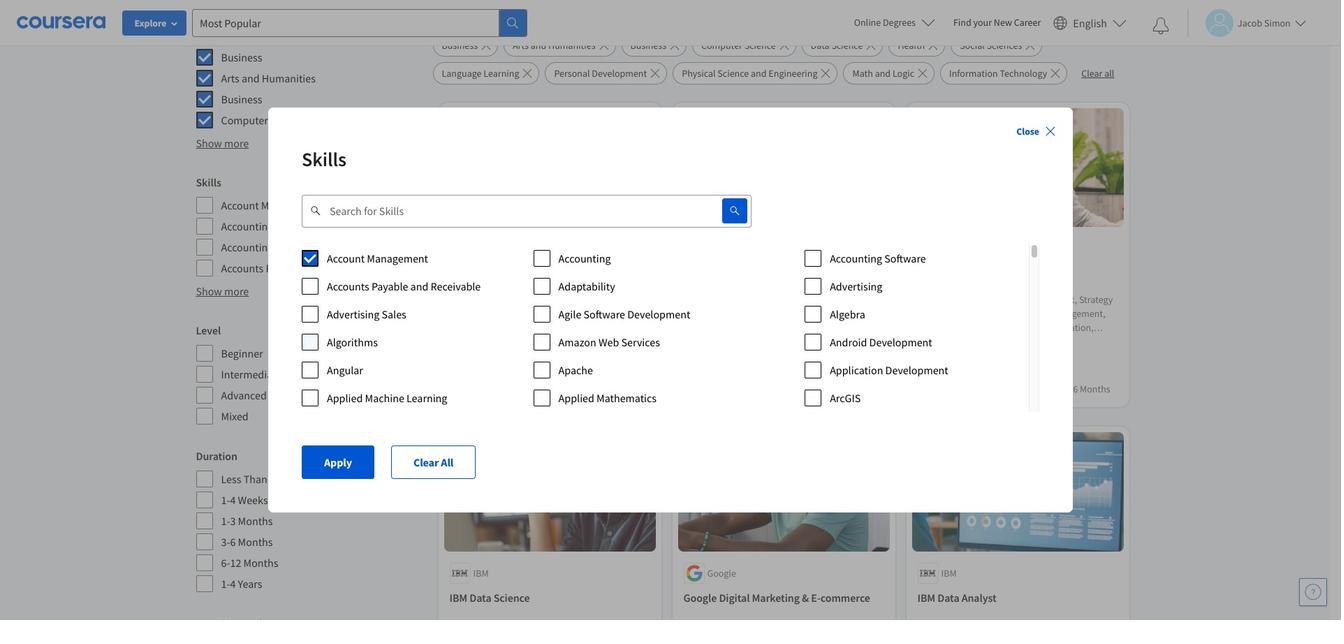 Task type: describe. For each thing, give the bounding box(es) containing it.
1- for 1-4 weeks
[[221, 493, 230, 507]]

humanities inside button
[[548, 39, 596, 52]]

technology
[[1000, 67, 1047, 80]]

management inside skills group
[[261, 198, 322, 212]]

accounting software inside select skills options element
[[830, 252, 926, 265]]

1-4 years
[[221, 577, 262, 591]]

sql
[[618, 364, 634, 376]]

physical science and engineering button
[[673, 62, 838, 85]]

your
[[974, 16, 992, 29]]

google cybersecurity
[[450, 266, 551, 280]]

language learning button
[[433, 62, 540, 85]]

0 vertical spatial management,
[[521, 336, 577, 348]]

apply
[[324, 456, 352, 469]]

google project management: link
[[918, 265, 1118, 282]]

development for application
[[886, 363, 949, 377]]

algorithms,
[[450, 322, 497, 334]]

6-
[[221, 556, 230, 570]]

account management inside select skills options element
[[327, 252, 428, 265]]

advanced
[[221, 388, 267, 402]]

databases,
[[450, 350, 494, 362]]

2 professional from the left
[[727, 383, 777, 396]]

machine
[[365, 391, 404, 405]]

social
[[960, 39, 985, 52]]

amazon web services
[[559, 335, 660, 349]]

2 beginner · professional certificate · 3 - 6 months from the left
[[918, 383, 1111, 396]]

google up "digital"
[[707, 567, 736, 580]]

android
[[830, 335, 867, 349]]

google digital marketing & e-commerce
[[684, 591, 870, 605]]

skills dialog
[[268, 108, 1073, 513]]

personal development
[[554, 67, 647, 80]]

level
[[196, 323, 221, 337]]

arts and humanities inside subject group
[[221, 71, 316, 85]]

find your new career link
[[947, 14, 1048, 31]]

close button
[[1011, 119, 1062, 144]]

data science button
[[802, 34, 883, 57]]

incident
[[485, 336, 519, 348]]

3 - from the left
[[1068, 383, 1071, 396]]

all
[[1105, 67, 1115, 80]]

math
[[853, 67, 873, 80]]

agile
[[559, 307, 582, 321]]

(100k
[[947, 366, 971, 379]]

physical
[[682, 67, 716, 80]]

12
[[230, 556, 241, 570]]

1 horizontal spatial software
[[584, 307, 625, 321]]

6 inside (21k reviews) beginner · professional certificate · 3 - 6 months
[[605, 383, 610, 396]]

android development
[[830, 335, 933, 349]]

digital
[[719, 591, 750, 605]]

show more button for accounts
[[196, 283, 249, 300]]

language
[[442, 67, 482, 80]]

risk
[[541, 364, 558, 376]]

and inside network security, python programming, linux, cloud computing, algorithms, computer programming, computer security incident management, cryptography, databases, leadership and management, network architecture, risk management, sql
[[543, 350, 559, 362]]

data inside button
[[811, 39, 830, 52]]

services
[[621, 335, 660, 349]]

algorithms
[[327, 335, 378, 349]]

advertising sales
[[327, 307, 406, 321]]

learning inside button
[[484, 67, 519, 80]]

0 vertical spatial programming,
[[450, 308, 508, 320]]

beginner inside level group
[[221, 347, 263, 361]]

accounts inside skills group
[[221, 261, 264, 275]]

marketing
[[752, 591, 800, 605]]

logic
[[893, 67, 915, 80]]

information technology button
[[940, 62, 1068, 85]]

2 vertical spatial management,
[[560, 364, 616, 376]]

angular
[[327, 363, 363, 377]]

clear all button
[[391, 446, 476, 479]]

&
[[802, 591, 809, 605]]

language learning
[[442, 67, 519, 80]]

2 · from the left
[[589, 383, 591, 396]]

search image
[[729, 205, 741, 217]]

(21k reviews) beginner · professional certificate · 3 - 6 months
[[450, 366, 643, 396]]

show notifications image
[[1153, 17, 1170, 34]]

personal
[[554, 67, 590, 80]]

months inside (21k reviews) beginner · professional certificate · 3 - 6 months
[[612, 383, 643, 396]]

and inside skills group
[[305, 261, 323, 275]]

science inside subject group
[[270, 113, 306, 127]]

close
[[1017, 125, 1040, 138]]

development up services
[[627, 307, 691, 321]]

security,
[[559, 294, 595, 306]]

2 - from the left
[[834, 383, 837, 396]]

account management inside skills group
[[221, 198, 322, 212]]

1 vertical spatial management,
[[561, 350, 617, 362]]

ibm data analyst link
[[918, 590, 1118, 606]]

algebra
[[830, 307, 865, 321]]

math and logic button
[[844, 62, 935, 85]]

applied for applied machine learning
[[327, 391, 363, 405]]

3 inside (21k reviews) beginner · professional certificate · 3 - 6 months
[[593, 383, 598, 396]]

data for ibm data analyst
[[938, 591, 960, 605]]

2 vertical spatial skills
[[450, 294, 472, 306]]

1 business button from the left
[[433, 34, 498, 57]]

duration
[[196, 449, 237, 463]]

python
[[597, 294, 626, 306]]

engineering
[[769, 67, 818, 80]]

leadership
[[496, 350, 541, 362]]

1-3 months
[[221, 514, 273, 528]]

1- for 1-3 months
[[221, 514, 230, 528]]

web
[[599, 335, 619, 349]]

1-4 weeks
[[221, 493, 268, 507]]

3 certificate from the left
[[1013, 383, 1055, 396]]

social sciences button
[[951, 34, 1043, 57]]

less
[[221, 472, 241, 486]]

skills inside group
[[196, 175, 221, 189]]

receivable inside select skills options element
[[431, 279, 481, 293]]

3-6 months
[[221, 535, 273, 549]]

1 horizontal spatial network
[[522, 294, 557, 306]]

select skills options element
[[302, 245, 1040, 412]]

arts inside subject group
[[221, 71, 239, 85]]

cloud
[[537, 308, 561, 320]]

subject
[[196, 27, 232, 41]]

google for cybersecurity
[[450, 266, 483, 280]]

less than 2 hours
[[221, 472, 305, 486]]

learning inside select skills options element
[[407, 391, 447, 405]]

analyst
[[962, 591, 997, 605]]

show for accounts
[[196, 284, 222, 298]]

arts inside button
[[513, 39, 529, 52]]

show more for computer science
[[196, 136, 249, 150]]

1 vertical spatial programming,
[[542, 322, 600, 334]]

6-12 months
[[221, 556, 278, 570]]

2 certificate from the left
[[779, 383, 821, 396]]

security
[[450, 336, 483, 348]]

arcgis
[[830, 391, 861, 405]]

and inside select skills options element
[[411, 279, 428, 293]]

clear all
[[414, 456, 454, 469]]

3 · from the left
[[722, 383, 725, 396]]

new
[[994, 16, 1012, 29]]

english button
[[1048, 0, 1133, 45]]



Task type: locate. For each thing, give the bounding box(es) containing it.
1 horizontal spatial accounts
[[327, 279, 369, 293]]

arts up language learning button on the top of the page
[[513, 39, 529, 52]]

2 applied from the left
[[559, 391, 594, 405]]

1 horizontal spatial skills
[[302, 147, 346, 172]]

clear left all
[[1082, 67, 1103, 80]]

2 4 from the top
[[230, 577, 236, 591]]

1 applied from the left
[[327, 391, 363, 405]]

certificate
[[545, 383, 587, 396], [779, 383, 821, 396], [1013, 383, 1055, 396]]

business button up the language
[[433, 34, 498, 57]]

2
[[270, 472, 275, 486]]

reviews)
[[500, 366, 534, 379], [973, 366, 1007, 379]]

more
[[224, 136, 249, 150], [224, 284, 249, 298]]

skills you'll gain
[[450, 294, 518, 306]]

skills group
[[196, 174, 424, 277]]

data inside 'link'
[[938, 591, 960, 605]]

arts down subject
[[221, 71, 239, 85]]

1 horizontal spatial professional
[[727, 383, 777, 396]]

0 horizontal spatial account management
[[221, 198, 322, 212]]

applied down apache at the bottom
[[559, 391, 594, 405]]

1 horizontal spatial accounting software
[[830, 252, 926, 265]]

applied machine learning
[[327, 391, 447, 405]]

2 business button from the left
[[621, 34, 687, 57]]

learning right machine
[[407, 391, 447, 405]]

clear left all on the left
[[414, 456, 439, 469]]

0 vertical spatial payable
[[266, 261, 302, 275]]

0 horizontal spatial advertising
[[327, 307, 380, 321]]

find your new career
[[954, 16, 1041, 29]]

1 vertical spatial skills
[[196, 175, 221, 189]]

advertising up algorithms
[[327, 307, 380, 321]]

science for computer science button
[[745, 39, 776, 52]]

0 vertical spatial humanities
[[548, 39, 596, 52]]

advertising up algebra
[[830, 279, 883, 293]]

0 horizontal spatial network
[[450, 364, 484, 376]]

0 vertical spatial accounts
[[221, 261, 264, 275]]

google left project
[[918, 266, 951, 280]]

1 vertical spatial 4
[[230, 577, 236, 591]]

6
[[605, 383, 610, 396], [839, 383, 844, 396], [1073, 383, 1078, 396], [230, 535, 236, 549]]

applied down angular
[[327, 391, 363, 405]]

management inside select skills options element
[[367, 252, 428, 265]]

2 horizontal spatial certificate
[[1013, 383, 1055, 396]]

software inside skills group
[[276, 240, 317, 254]]

1 vertical spatial network
[[450, 364, 484, 376]]

all
[[441, 456, 454, 469]]

1 show from the top
[[196, 136, 222, 150]]

3 inside duration group
[[230, 514, 236, 528]]

network
[[522, 294, 557, 306], [450, 364, 484, 376]]

1 horizontal spatial receivable
[[431, 279, 481, 293]]

0 horizontal spatial accounting software
[[221, 240, 317, 254]]

duration group
[[196, 448, 424, 593]]

1 horizontal spatial -
[[834, 383, 837, 396]]

payable inside select skills options element
[[372, 279, 408, 293]]

0 horizontal spatial accounts
[[221, 261, 264, 275]]

1 horizontal spatial account management
[[327, 252, 428, 265]]

2 more from the top
[[224, 284, 249, 298]]

network up cloud
[[522, 294, 557, 306]]

development inside 'button'
[[592, 67, 647, 80]]

development for personal
[[592, 67, 647, 80]]

0 vertical spatial clear
[[1082, 67, 1103, 80]]

2 horizontal spatial skills
[[450, 294, 472, 306]]

1 vertical spatial show more
[[196, 284, 249, 298]]

1 horizontal spatial beginner · professional certificate · 3 - 6 months
[[918, 383, 1111, 396]]

0 vertical spatial show
[[196, 136, 222, 150]]

reviews) right "(100k"
[[973, 366, 1007, 379]]

0 vertical spatial management
[[261, 198, 322, 212]]

applied for applied mathematics
[[559, 391, 594, 405]]

1 show more button from the top
[[196, 135, 249, 152]]

computer science inside button
[[701, 39, 776, 52]]

1 vertical spatial more
[[224, 284, 249, 298]]

6 inside duration group
[[230, 535, 236, 549]]

skills inside dialog
[[302, 147, 346, 172]]

1 1- from the top
[[221, 493, 230, 507]]

1 vertical spatial accounts
[[327, 279, 369, 293]]

computer
[[701, 39, 743, 52], [221, 113, 268, 127], [499, 322, 540, 334], [602, 322, 643, 334]]

1 horizontal spatial account
[[327, 252, 365, 265]]

1 vertical spatial account
[[327, 252, 365, 265]]

1 vertical spatial management
[[367, 252, 428, 265]]

-
[[600, 383, 603, 396], [834, 383, 837, 396], [1068, 383, 1071, 396]]

3 professional from the left
[[961, 383, 1011, 396]]

2 show more from the top
[[196, 284, 249, 298]]

google for project
[[918, 266, 951, 280]]

e-
[[811, 591, 821, 605]]

1 4 from the top
[[230, 493, 236, 507]]

accounting software inside skills group
[[221, 240, 317, 254]]

0 horizontal spatial -
[[600, 383, 603, 396]]

years
[[238, 577, 262, 591]]

certificate inside (21k reviews) beginner · professional certificate · 3 - 6 months
[[545, 383, 587, 396]]

1 horizontal spatial humanities
[[548, 39, 596, 52]]

network down databases,
[[450, 364, 484, 376]]

1 vertical spatial account management
[[327, 252, 428, 265]]

1 horizontal spatial advertising
[[830, 279, 883, 293]]

management
[[261, 198, 322, 212], [367, 252, 428, 265]]

1- up 3-
[[221, 514, 230, 528]]

reviews) inside (21k reviews) beginner · professional certificate · 3 - 6 months
[[500, 366, 534, 379]]

arts and humanities button
[[504, 34, 616, 57]]

arts and humanities inside button
[[513, 39, 596, 52]]

career
[[1014, 16, 1041, 29]]

adaptability
[[559, 279, 615, 293]]

0 vertical spatial arts and humanities
[[513, 39, 596, 52]]

subject group
[[196, 26, 424, 129]]

payable inside skills group
[[266, 261, 302, 275]]

business button
[[433, 34, 498, 57], [621, 34, 687, 57]]

4 left years
[[230, 577, 236, 591]]

2 reviews) from the left
[[973, 366, 1007, 379]]

advertising for advertising
[[830, 279, 883, 293]]

1 horizontal spatial business button
[[621, 34, 687, 57]]

0 horizontal spatial business button
[[433, 34, 498, 57]]

sciences
[[987, 39, 1022, 52]]

1 horizontal spatial arts and humanities
[[513, 39, 596, 52]]

2 1- from the top
[[221, 514, 230, 528]]

4
[[230, 493, 236, 507], [230, 577, 236, 591]]

ibm data analyst
[[918, 591, 997, 605]]

0 horizontal spatial professional
[[493, 383, 543, 396]]

hours
[[277, 472, 305, 486]]

development for android
[[870, 335, 933, 349]]

science
[[745, 39, 776, 52], [832, 39, 863, 52], [718, 67, 749, 80], [270, 113, 306, 127], [494, 591, 530, 605]]

agile software development
[[559, 307, 691, 321]]

1 professional from the left
[[493, 383, 543, 396]]

1-
[[221, 493, 230, 507], [221, 514, 230, 528], [221, 577, 230, 591]]

programming, down skills you'll gain
[[450, 308, 508, 320]]

0 horizontal spatial humanities
[[262, 71, 316, 85]]

receivable up the advertising sales
[[325, 261, 375, 275]]

computer inside subject group
[[221, 113, 268, 127]]

clear for clear all
[[414, 456, 439, 469]]

google for digital
[[684, 591, 717, 605]]

0 vertical spatial 1-
[[221, 493, 230, 507]]

0 horizontal spatial arts and humanities
[[221, 71, 316, 85]]

4 for years
[[230, 577, 236, 591]]

intermediate
[[221, 367, 282, 381]]

0 vertical spatial network
[[522, 294, 557, 306]]

1 vertical spatial show more button
[[196, 283, 249, 300]]

google cybersecurity link
[[450, 265, 650, 282]]

network security, python programming, linux, cloud computing, algorithms, computer programming, computer security incident management, cryptography, databases, leadership and management, network architecture, risk management, sql
[[450, 294, 643, 376]]

find
[[954, 16, 972, 29]]

account
[[221, 198, 259, 212], [327, 252, 365, 265]]

1 horizontal spatial clear
[[1082, 67, 1103, 80]]

science for "data science" button
[[832, 39, 863, 52]]

1 vertical spatial arts and humanities
[[221, 71, 316, 85]]

and
[[531, 39, 546, 52], [751, 67, 767, 80], [875, 67, 891, 80], [242, 71, 260, 85], [305, 261, 323, 275], [411, 279, 428, 293], [543, 350, 559, 362]]

apply button
[[302, 446, 374, 479]]

computer science inside subject group
[[221, 113, 306, 127]]

data science
[[811, 39, 863, 52]]

1 vertical spatial receivable
[[431, 279, 481, 293]]

weeks
[[238, 493, 268, 507]]

1 · from the left
[[488, 383, 491, 396]]

application development
[[830, 363, 949, 377]]

- inside (21k reviews) beginner · professional certificate · 3 - 6 months
[[600, 383, 603, 396]]

learning
[[484, 67, 519, 80], [407, 391, 447, 405]]

2 show more button from the top
[[196, 283, 249, 300]]

reviews) down leadership
[[500, 366, 534, 379]]

1 show more from the top
[[196, 136, 249, 150]]

show more for accounts payable and receivable
[[196, 284, 249, 298]]

0 vertical spatial advertising
[[830, 279, 883, 293]]

account inside skills group
[[221, 198, 259, 212]]

0 vertical spatial receivable
[[325, 261, 375, 275]]

health
[[898, 39, 925, 52]]

account management
[[221, 198, 322, 212], [327, 252, 428, 265]]

4 left weeks
[[230, 493, 236, 507]]

clear for clear all
[[1082, 67, 1103, 80]]

1 horizontal spatial management
[[367, 252, 428, 265]]

1 vertical spatial show
[[196, 284, 222, 298]]

development up the 'application development'
[[870, 335, 933, 349]]

clear all button
[[1073, 62, 1123, 85]]

google left "digital"
[[684, 591, 717, 605]]

0 horizontal spatial reviews)
[[500, 366, 534, 379]]

1- down less
[[221, 493, 230, 507]]

4 · from the left
[[823, 383, 826, 396]]

1 horizontal spatial payable
[[372, 279, 408, 293]]

2 horizontal spatial -
[[1068, 383, 1071, 396]]

computer science button
[[692, 34, 796, 57]]

0 horizontal spatial payable
[[266, 261, 302, 275]]

3 1- from the top
[[221, 577, 230, 591]]

1 vertical spatial advertising
[[327, 307, 380, 321]]

2 horizontal spatial professional
[[961, 383, 1011, 396]]

0 vertical spatial learning
[[484, 67, 519, 80]]

show for computer
[[196, 136, 222, 150]]

0 vertical spatial more
[[224, 136, 249, 150]]

0 horizontal spatial skills
[[196, 175, 221, 189]]

clear inside skills dialog
[[414, 456, 439, 469]]

0 vertical spatial account management
[[221, 198, 322, 212]]

information
[[949, 67, 998, 80]]

help center image
[[1305, 584, 1322, 601]]

1- for 1-4 years
[[221, 577, 230, 591]]

advertising for advertising sales
[[327, 307, 380, 321]]

more for computer science
[[224, 136, 249, 150]]

receivable up skills you'll gain
[[431, 279, 481, 293]]

management:
[[989, 266, 1055, 280]]

accounts inside select skills options element
[[327, 279, 369, 293]]

humanities inside subject group
[[262, 71, 316, 85]]

2 vertical spatial 1-
[[221, 577, 230, 591]]

2 show from the top
[[196, 284, 222, 298]]

accounting
[[221, 219, 273, 233], [221, 240, 273, 254], [559, 252, 611, 265], [830, 252, 882, 265]]

3
[[593, 383, 598, 396], [827, 383, 832, 396], [1062, 383, 1066, 396], [230, 514, 236, 528]]

data for ibm data science
[[470, 591, 492, 605]]

english
[[1073, 16, 1107, 30]]

accounts payable and receivable inside skills group
[[221, 261, 375, 275]]

advertising
[[830, 279, 883, 293], [327, 307, 380, 321]]

ibm inside 'link'
[[918, 591, 936, 605]]

development down android development
[[886, 363, 949, 377]]

0 vertical spatial arts
[[513, 39, 529, 52]]

1- down 6-
[[221, 577, 230, 591]]

1 vertical spatial accounts payable and receivable
[[327, 279, 481, 293]]

6 · from the left
[[1057, 383, 1060, 396]]

beginner · professional certificate · 3 - 6 months
[[684, 383, 877, 396], [918, 383, 1111, 396]]

0 vertical spatial computer science
[[701, 39, 776, 52]]

level group
[[196, 322, 424, 425]]

1 horizontal spatial arts
[[513, 39, 529, 52]]

2 horizontal spatial software
[[885, 252, 926, 265]]

1 - from the left
[[600, 383, 603, 396]]

development right personal
[[592, 67, 647, 80]]

1 horizontal spatial certificate
[[779, 383, 821, 396]]

architecture,
[[486, 364, 539, 376]]

0 horizontal spatial programming,
[[450, 308, 508, 320]]

and inside subject group
[[242, 71, 260, 85]]

amazon
[[559, 335, 596, 349]]

learning right the language
[[484, 67, 519, 80]]

project
[[953, 266, 987, 280]]

payable
[[266, 261, 302, 275], [372, 279, 408, 293]]

than
[[244, 472, 267, 486]]

0 horizontal spatial computer science
[[221, 113, 306, 127]]

clear all
[[1082, 67, 1115, 80]]

None search field
[[192, 9, 527, 37]]

0 vertical spatial account
[[221, 198, 259, 212]]

1 vertical spatial learning
[[407, 391, 447, 405]]

0 horizontal spatial clear
[[414, 456, 439, 469]]

1 horizontal spatial programming,
[[542, 322, 600, 334]]

0 vertical spatial show more button
[[196, 135, 249, 152]]

months
[[612, 383, 643, 396], [846, 383, 877, 396], [1080, 383, 1111, 396], [238, 514, 273, 528], [238, 535, 273, 549], [243, 556, 278, 570]]

accounts payable and receivable inside select skills options element
[[327, 279, 481, 293]]

0 horizontal spatial arts
[[221, 71, 239, 85]]

Search by keyword search field
[[321, 194, 689, 228]]

0 horizontal spatial certificate
[[545, 383, 587, 396]]

4.8 (100k reviews)
[[932, 366, 1007, 379]]

humanities
[[548, 39, 596, 52], [262, 71, 316, 85]]

beginner inside (21k reviews) beginner · professional certificate · 3 - 6 months
[[450, 383, 486, 396]]

0 horizontal spatial management
[[261, 198, 322, 212]]

4 for weeks
[[230, 493, 236, 507]]

gain
[[500, 294, 518, 306]]

1 beginner · professional certificate · 3 - 6 months from the left
[[684, 383, 877, 396]]

ibm data science
[[450, 591, 530, 605]]

0 vertical spatial 4
[[230, 493, 236, 507]]

coursera image
[[17, 11, 105, 34]]

5 · from the left
[[956, 383, 959, 396]]

0 horizontal spatial data
[[470, 591, 492, 605]]

0 horizontal spatial beginner · professional certificate · 3 - 6 months
[[684, 383, 877, 396]]

cybersecurity
[[485, 266, 551, 280]]

1 horizontal spatial data
[[811, 39, 830, 52]]

physical science and engineering
[[682, 67, 818, 80]]

1 horizontal spatial learning
[[484, 67, 519, 80]]

1 horizontal spatial reviews)
[[973, 366, 1007, 379]]

1 horizontal spatial applied
[[559, 391, 594, 405]]

3-
[[221, 535, 230, 549]]

science for physical science and engineering button
[[718, 67, 749, 80]]

0 horizontal spatial applied
[[327, 391, 363, 405]]

google digital marketing & e-commerce link
[[684, 590, 884, 606]]

apache
[[559, 363, 593, 377]]

1 vertical spatial arts
[[221, 71, 239, 85]]

ibm data science link
[[450, 590, 650, 606]]

professional inside (21k reviews) beginner · professional certificate · 3 - 6 months
[[493, 383, 543, 396]]

receivable inside skills group
[[325, 261, 375, 275]]

computer inside computer science button
[[701, 39, 743, 52]]

2 horizontal spatial data
[[938, 591, 960, 605]]

1 reviews) from the left
[[500, 366, 534, 379]]

1 horizontal spatial computer science
[[701, 39, 776, 52]]

1 certificate from the left
[[545, 383, 587, 396]]

science inside button
[[832, 39, 863, 52]]

sales
[[382, 307, 406, 321]]

0 vertical spatial accounts payable and receivable
[[221, 261, 375, 275]]

business button up physical
[[621, 34, 687, 57]]

0 horizontal spatial account
[[221, 198, 259, 212]]

account inside select skills options element
[[327, 252, 365, 265]]

google up skills you'll gain
[[450, 266, 483, 280]]

0 horizontal spatial receivable
[[325, 261, 375, 275]]

google project management:
[[918, 266, 1055, 280]]

google inside "link"
[[450, 266, 483, 280]]

receivable
[[325, 261, 375, 275], [431, 279, 481, 293]]

1 vertical spatial clear
[[414, 456, 439, 469]]

personal development button
[[545, 62, 667, 85]]

programming, down agile
[[542, 322, 600, 334]]

more for accounts payable and receivable
[[224, 284, 249, 298]]

google
[[450, 266, 483, 280], [918, 266, 951, 280], [707, 567, 736, 580], [684, 591, 717, 605]]

show more button for computer
[[196, 135, 249, 152]]

0 horizontal spatial software
[[276, 240, 317, 254]]

1 more from the top
[[224, 136, 249, 150]]

4.8
[[932, 366, 945, 379]]

ibm
[[473, 567, 489, 580], [941, 567, 957, 580], [450, 591, 468, 605], [918, 591, 936, 605]]



Task type: vqa. For each thing, say whether or not it's contained in the screenshot.
Solutions
no



